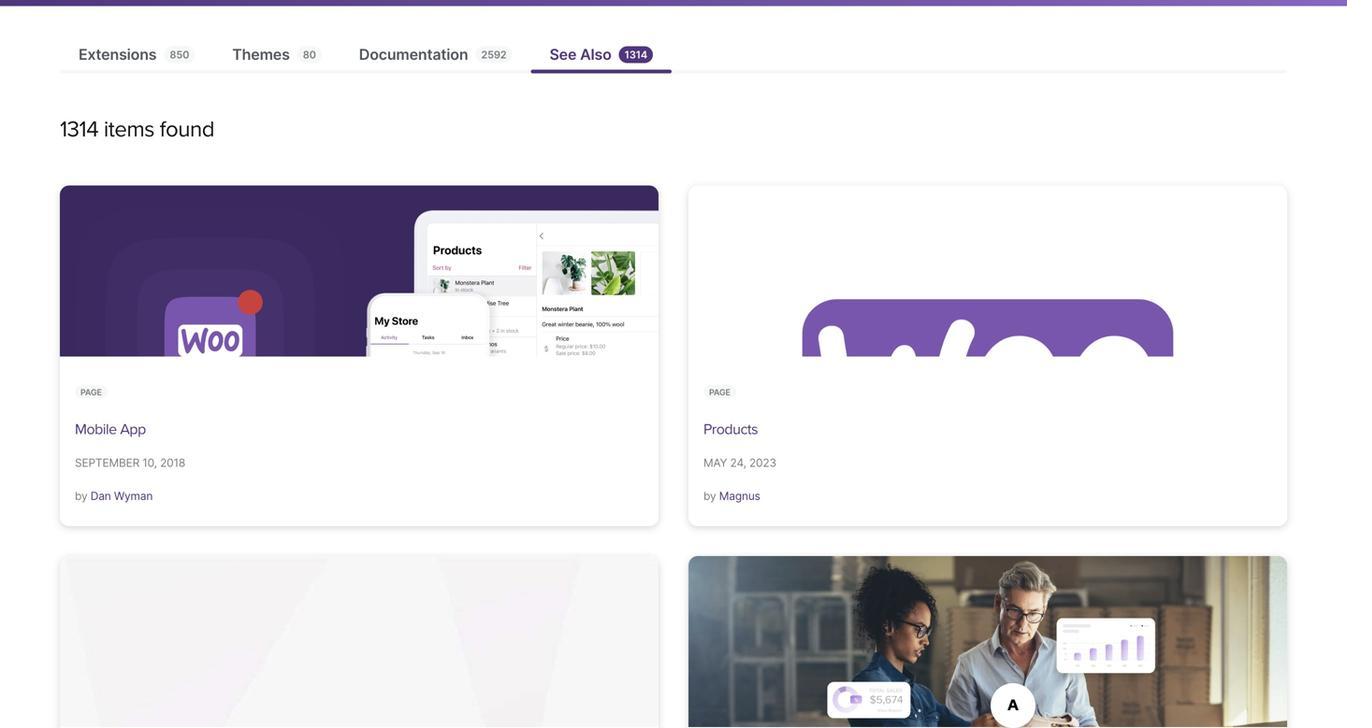 Task type: describe. For each thing, give the bounding box(es) containing it.
850
[[170, 49, 189, 61]]

1314 items found
[[60, 116, 214, 143]]

products link
[[704, 421, 758, 439]]

by magnus
[[704, 490, 760, 503]]

products
[[704, 421, 758, 439]]

mobile
[[75, 421, 117, 439]]

80
[[303, 49, 316, 61]]

themes
[[232, 45, 290, 64]]

see
[[550, 45, 577, 64]]

by for products
[[704, 490, 716, 503]]

24,
[[730, 457, 746, 470]]

1314 for 1314 items found
[[60, 116, 98, 143]]

documentation
[[359, 45, 468, 64]]

items
[[104, 116, 154, 143]]

mobile app link
[[75, 421, 146, 439]]

by for mobile app
[[75, 490, 88, 503]]

1314 for 1314
[[625, 49, 648, 61]]

may 24, 2023
[[704, 457, 777, 470]]

also
[[580, 45, 612, 64]]

by dan wyman
[[75, 490, 153, 503]]



Task type: locate. For each thing, give the bounding box(es) containing it.
dan
[[91, 490, 111, 503]]

1 vertical spatial 1314
[[60, 116, 98, 143]]

may
[[704, 457, 727, 470]]

2592
[[481, 49, 507, 61]]

2 by from the left
[[704, 490, 716, 503]]

2023
[[749, 457, 777, 470]]

magnus
[[719, 490, 760, 503]]

1314
[[625, 49, 648, 61], [60, 116, 98, 143]]

1 horizontal spatial by
[[704, 490, 716, 503]]

by
[[75, 490, 88, 503], [704, 490, 716, 503]]

september
[[75, 457, 139, 470]]

0 horizontal spatial by
[[75, 490, 88, 503]]

10,
[[142, 457, 157, 470]]

by left dan
[[75, 490, 88, 503]]

2018
[[160, 457, 185, 470]]

0 vertical spatial 1314
[[625, 49, 648, 61]]

extensions
[[79, 45, 157, 64]]

by left magnus
[[704, 490, 716, 503]]

1 by from the left
[[75, 490, 88, 503]]

found
[[160, 116, 214, 143]]

1 horizontal spatial 1314
[[625, 49, 648, 61]]

1314 left items
[[60, 116, 98, 143]]

mobile app
[[75, 421, 146, 439]]

0 horizontal spatial 1314
[[60, 116, 98, 143]]

app
[[120, 421, 146, 439]]

wyman
[[114, 490, 153, 503]]

september 10, 2018
[[75, 457, 185, 470]]

see also
[[550, 45, 612, 64]]

1314 right also on the left top of the page
[[625, 49, 648, 61]]



Task type: vqa. For each thing, say whether or not it's contained in the screenshot.
May 24, 2023
yes



